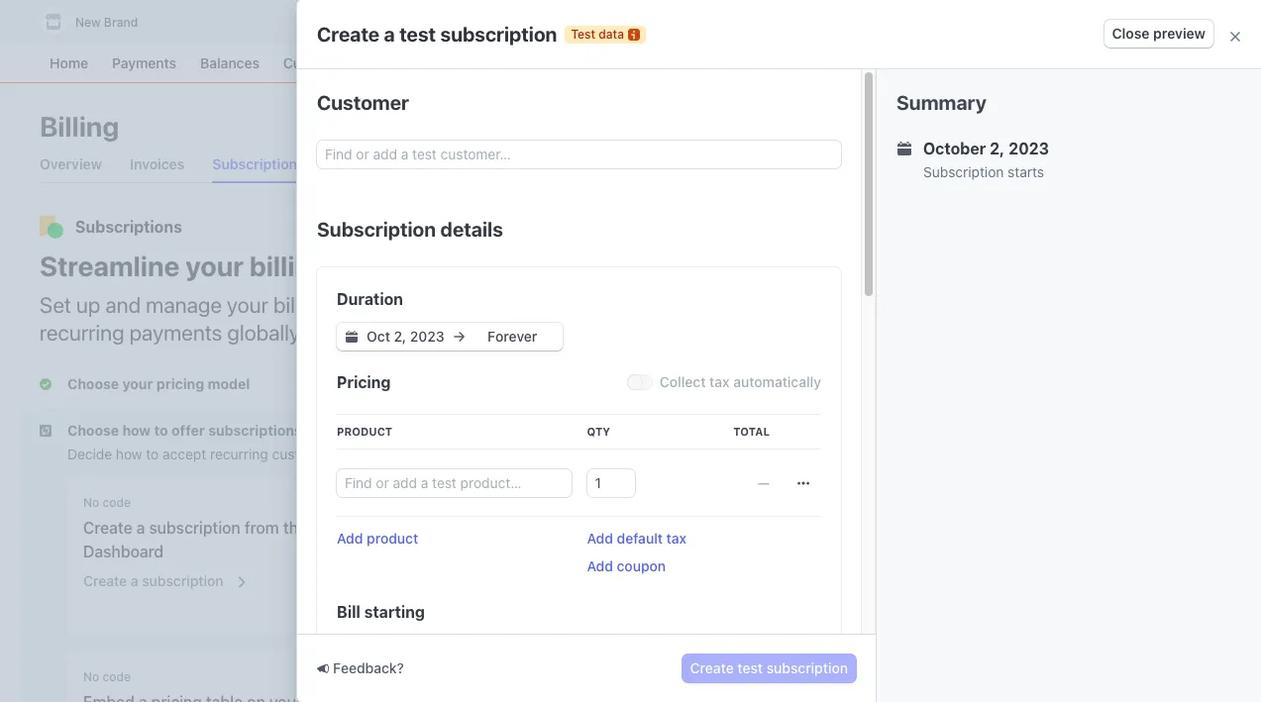 Task type: describe. For each thing, give the bounding box(es) containing it.
how for decide
[[116, 446, 142, 463]]

subscription inside button
[[767, 660, 848, 677]]

collect
[[660, 374, 706, 390]]

and right "up"
[[105, 292, 141, 318]]

streamline your billing workflows set up and manage your billing operations to capture more revenue and accept recurring payments globally.
[[40, 250, 777, 346]]

a inside button
[[131, 573, 138, 590]]

2,
[[990, 140, 1005, 158]]

details
[[440, 218, 503, 241]]

effortlessly
[[882, 328, 954, 345]]

svg image
[[346, 331, 358, 343]]

a inside 'no code share a payment link with your customers'
[[479, 519, 488, 537]]

decide how to accept recurring customer orders.
[[67, 446, 381, 463]]

and inside 0.5% on recurring payments create subscriptions, offer trials or discounts, and effortlessly manage recurring billing.
[[855, 328, 879, 345]]

2023
[[1009, 140, 1049, 158]]

one-
[[1067, 392, 1097, 409]]

and right the recovery,
[[972, 451, 996, 468]]

share
[[432, 519, 475, 537]]

close preview
[[1112, 25, 1206, 42]]

up
[[76, 292, 100, 318]]

starts
[[1008, 163, 1044, 180]]

0.5%
[[855, 286, 887, 303]]

on inside 0.5% on recurring payments create subscriptions, offer trials or discounts, and effortlessly manage recurring billing.
[[891, 286, 907, 303]]

add product button
[[337, 529, 418, 549]]

create for create a subscription
[[83, 573, 127, 590]]

duration
[[337, 290, 403, 308]]

time
[[1097, 392, 1125, 409]]

offer inside 0.5% on recurring payments create subscriptions, offer trials or discounts, and effortlessly manage recurring billing.
[[995, 311, 1025, 328]]

upgrade to scale
[[863, 488, 976, 505]]

add coupon button
[[587, 557, 666, 577]]

payment
[[492, 519, 556, 537]]

recurring inside billing scale 0.8% on recurring payments and one-time invoice payments automate quoting, subscription billing, invoicing, revenue recovery, and revenue recognition.
[[911, 392, 969, 409]]

svg image
[[798, 478, 810, 490]]

default
[[617, 530, 663, 547]]

the
[[283, 519, 307, 537]]

upgrade to scale link
[[855, 484, 984, 511]]

recognition.
[[1054, 451, 1130, 468]]

—
[[758, 475, 770, 491]]

offer inside dropdown button
[[172, 422, 205, 439]]

quoting,
[[920, 434, 973, 451]]

0.8%
[[855, 392, 888, 409]]

subscriptions
[[208, 422, 302, 439]]

1 horizontal spatial revenue
[[855, 451, 906, 468]]

payments inside streamline your billing workflows set up and manage your billing operations to capture more revenue and accept recurring payments globally.
[[129, 320, 222, 346]]

capture
[[462, 292, 534, 318]]

create inside 0.5% on recurring payments create subscriptions, offer trials or discounts, and effortlessly manage recurring billing.
[[855, 311, 897, 328]]

manage inside streamline your billing workflows set up and manage your billing operations to capture more revenue and accept recurring payments globally.
[[146, 292, 222, 318]]

customer
[[272, 446, 332, 463]]

create a test subscription
[[317, 22, 557, 45]]

subscriptions,
[[901, 311, 991, 328]]

test
[[571, 26, 595, 41]]

close
[[1112, 25, 1150, 42]]

to inside streamline your billing workflows set up and manage your billing operations to capture more revenue and accept recurring payments globally.
[[439, 292, 457, 318]]

choose
[[67, 422, 119, 439]]

a inside no code create a subscription from the dashboard
[[136, 519, 145, 537]]

or
[[1064, 311, 1077, 328]]

tax inside add default tax button
[[666, 530, 687, 547]]

no code share a payment link with your customers
[[432, 495, 658, 561]]

total
[[733, 425, 770, 438]]

test inside button
[[738, 660, 763, 677]]

subscription details
[[317, 218, 503, 241]]

billing for billing
[[40, 110, 119, 143]]

add for add coupon
[[587, 558, 613, 575]]

product
[[337, 425, 392, 438]]

no code link
[[67, 651, 401, 702]]

0 horizontal spatial test
[[399, 22, 436, 45]]

recurring down subscriptions
[[210, 446, 268, 463]]

manage inside 0.5% on recurring payments create subscriptions, offer trials or discounts, and effortlessly manage recurring billing.
[[957, 328, 1008, 345]]

billing for billing scale 0.8% on recurring payments and one-time invoice payments automate quoting, subscription billing, invoicing, revenue recovery, and revenue recognition.
[[855, 366, 895, 382]]

starting
[[364, 603, 425, 621]]

choose how to offer subscriptions button
[[40, 421, 306, 441]]

more
[[539, 292, 587, 318]]

create test subscription
[[690, 660, 848, 677]]

create test subscription button
[[682, 655, 856, 683]]

orders.
[[336, 446, 381, 463]]

how for choose
[[122, 422, 151, 439]]

Find or add a test product… text field
[[337, 470, 571, 497]]

add default tax
[[587, 530, 687, 547]]

billing,
[[1059, 434, 1101, 451]]

1 vertical spatial scale
[[940, 488, 976, 505]]

payments up quoting,
[[903, 409, 966, 426]]

data
[[599, 26, 624, 41]]

bill  starting
[[337, 603, 425, 621]]

code for create
[[103, 495, 131, 510]]

subscription inside button
[[142, 573, 223, 590]]

invoicing,
[[1105, 434, 1165, 451]]

decide
[[67, 446, 112, 463]]

preview
[[1153, 25, 1206, 42]]

no code create a subscription from the dashboard
[[83, 495, 307, 561]]

billing.
[[1074, 328, 1116, 345]]

october
[[923, 140, 986, 158]]

automatically
[[733, 374, 821, 390]]

recurring inside streamline your billing workflows set up and manage your billing operations to capture more revenue and accept recurring payments globally.
[[40, 320, 124, 346]]

discounts,
[[1081, 311, 1147, 328]]

create a subscription
[[83, 573, 223, 590]]

no for create a subscription from the dashboard
[[83, 495, 99, 510]]

operations
[[334, 292, 434, 318]]

add coupon
[[587, 558, 666, 575]]



Task type: vqa. For each thing, say whether or not it's contained in the screenshot.
NOTE at the top of page
no



Task type: locate. For each thing, give the bounding box(es) containing it.
start date field
[[360, 327, 452, 347]]

billing for billing starter
[[875, 260, 915, 276]]

payments up trials
[[973, 286, 1035, 303]]

subscriptions
[[75, 218, 182, 236]]

0 vertical spatial subscription
[[923, 163, 1004, 180]]

0 vertical spatial accept
[[713, 292, 777, 318]]

a up dashboard
[[136, 519, 145, 537]]

1 horizontal spatial manage
[[957, 328, 1008, 345]]

1 vertical spatial subscription
[[317, 218, 436, 241]]

payments left globally.
[[129, 320, 222, 346]]

manage
[[146, 292, 222, 318], [957, 328, 1008, 345]]

code inside no code link
[[103, 670, 131, 685]]

1 horizontal spatial test
[[738, 660, 763, 677]]

revenue
[[592, 292, 667, 318], [855, 451, 906, 468], [999, 451, 1051, 468]]

0 vertical spatial how
[[122, 422, 151, 439]]

0 vertical spatial test
[[399, 22, 436, 45]]

recurring up quoting,
[[911, 392, 969, 409]]

on right 0.8%
[[891, 392, 907, 409]]

accept down choose how to offer subscriptions
[[163, 446, 206, 463]]

subscription down october
[[923, 163, 1004, 180]]

tax right default on the bottom of page
[[666, 530, 687, 547]]

0.5% on recurring payments create subscriptions, offer trials or discounts, and effortlessly manage recurring billing.
[[855, 286, 1147, 345]]

how inside dropdown button
[[122, 422, 151, 439]]

recurring down "up"
[[40, 320, 124, 346]]

0 horizontal spatial revenue
[[592, 292, 667, 318]]

Find or add a test customer… text field
[[317, 141, 841, 168]]

0 horizontal spatial tax
[[666, 530, 687, 547]]

your
[[186, 250, 244, 282], [227, 292, 268, 318], [625, 519, 658, 537]]

code inside 'no code share a payment link with your customers'
[[452, 495, 480, 510]]

add
[[337, 530, 363, 547], [587, 530, 613, 547], [587, 558, 613, 575]]

a down dashboard
[[131, 573, 138, 590]]

1 horizontal spatial accept
[[713, 292, 777, 318]]

no inside no code create a subscription from the dashboard
[[83, 495, 99, 510]]

upgrade
[[863, 488, 919, 505]]

revenue right the more
[[592, 292, 667, 318]]

2 vertical spatial billing
[[855, 366, 895, 382]]

set
[[40, 292, 71, 318]]

1 vertical spatial tax
[[666, 530, 687, 547]]

coupon
[[617, 558, 666, 575]]

your inside 'no code share a payment link with your customers'
[[625, 519, 658, 537]]

recovery,
[[910, 451, 968, 468]]

1 vertical spatial your
[[227, 292, 268, 318]]

0 horizontal spatial pricing
[[337, 374, 391, 391]]

scale down the recovery,
[[940, 488, 976, 505]]

1 vertical spatial how
[[116, 446, 142, 463]]

a
[[384, 22, 395, 45], [136, 519, 145, 537], [479, 519, 488, 537], [131, 573, 138, 590]]

0 vertical spatial billing
[[249, 250, 328, 282]]

2 on from the top
[[891, 392, 907, 409]]

1 vertical spatial on
[[891, 392, 907, 409]]

how right decide
[[116, 446, 142, 463]]

scale inside billing scale 0.8% on recurring payments and one-time invoice payments automate quoting, subscription billing, invoicing, revenue recovery, and revenue recognition.
[[898, 366, 934, 382]]

recurring left billing.
[[1012, 328, 1070, 345]]

product
[[367, 530, 418, 547]]

payments
[[973, 286, 1035, 303], [129, 320, 222, 346], [973, 392, 1036, 409], [903, 409, 966, 426]]

streamline
[[40, 250, 180, 282]]

subscription inside no code create a subscription from the dashboard
[[149, 519, 241, 537]]

0 horizontal spatial accept
[[163, 446, 206, 463]]

manage down streamline
[[146, 292, 222, 318]]

to right upgrade
[[923, 488, 936, 505]]

create
[[317, 22, 380, 45], [855, 311, 897, 328], [83, 519, 132, 537], [83, 573, 127, 590], [690, 660, 734, 677]]

0 horizontal spatial subscription
[[317, 218, 436, 241]]

0 vertical spatial manage
[[146, 292, 222, 318]]

choose how to offer subscriptions
[[67, 422, 302, 439]]

1 vertical spatial billing
[[273, 292, 329, 318]]

1 horizontal spatial scale
[[940, 488, 976, 505]]

add down with
[[587, 558, 613, 575]]

create a subscription button
[[71, 560, 248, 595]]

create inside button
[[83, 573, 127, 590]]

add left product
[[337, 530, 363, 547]]

offer left trials
[[995, 311, 1025, 328]]

0 vertical spatial scale
[[898, 366, 934, 382]]

trials
[[1029, 311, 1060, 328]]

revenue left billing,
[[999, 451, 1051, 468]]

1 vertical spatial pricing
[[337, 374, 391, 391]]

code for share
[[452, 495, 480, 510]]

accept inside streamline your billing workflows set up and manage your billing operations to capture more revenue and accept recurring payments globally.
[[713, 292, 777, 318]]

code
[[103, 495, 131, 510], [452, 495, 480, 510], [103, 670, 131, 685]]

2 horizontal spatial revenue
[[999, 451, 1051, 468]]

customer
[[317, 91, 409, 114]]

invoice
[[855, 409, 900, 426]]

billing
[[249, 250, 328, 282], [273, 292, 329, 318]]

add inside button
[[587, 558, 613, 575]]

link
[[560, 519, 586, 537]]

add for add product
[[337, 530, 363, 547]]

with
[[590, 519, 621, 537]]

how
[[122, 422, 151, 439], [116, 446, 142, 463]]

subscription inside billing scale 0.8% on recurring payments and one-time invoice payments automate quoting, subscription billing, invoicing, revenue recovery, and revenue recognition.
[[977, 434, 1056, 451]]

scale down effortlessly
[[898, 366, 934, 382]]

tax
[[710, 374, 730, 390], [666, 530, 687, 547]]

and
[[105, 292, 141, 318], [672, 292, 708, 318], [855, 328, 879, 345], [1039, 392, 1063, 409], [972, 451, 996, 468]]

1 on from the top
[[891, 286, 907, 303]]

2 vertical spatial your
[[625, 519, 658, 537]]

from
[[245, 519, 279, 537]]

0 vertical spatial offer
[[995, 311, 1025, 328]]

0 vertical spatial billing
[[40, 110, 119, 143]]

create for create test subscription
[[690, 660, 734, 677]]

starter
[[918, 260, 964, 276]]

payments left one- at the bottom right of page
[[973, 392, 1036, 409]]

revenue up upgrade
[[855, 451, 906, 468]]

create inside button
[[690, 660, 734, 677]]

subscription inside october 2, 2023 subscription starts
[[923, 163, 1004, 180]]

bill
[[337, 603, 361, 621]]

0 vertical spatial your
[[186, 250, 244, 282]]

accept
[[713, 292, 777, 318], [163, 446, 206, 463]]

summary
[[897, 91, 987, 114]]

1 vertical spatial billing
[[875, 260, 915, 276]]

subscription
[[923, 163, 1004, 180], [317, 218, 436, 241]]

0 vertical spatial on
[[891, 286, 907, 303]]

subscription up workflows
[[317, 218, 436, 241]]

workflows
[[334, 250, 468, 282]]

add right link
[[587, 530, 613, 547]]

create inside no code create a subscription from the dashboard
[[83, 519, 132, 537]]

revenue inside streamline your billing workflows set up and manage your billing operations to capture more revenue and accept recurring payments globally.
[[592, 292, 667, 318]]

on inside billing scale 0.8% on recurring payments and one-time invoice payments automate quoting, subscription billing, invoicing, revenue recovery, and revenue recognition.
[[891, 392, 907, 409]]

qty
[[587, 425, 610, 438]]

dashboard
[[83, 543, 164, 561]]

a up 'customer'
[[384, 22, 395, 45]]

to down choose how to offer subscriptions dropdown button
[[146, 446, 159, 463]]

1 horizontal spatial offer
[[995, 311, 1025, 328]]

1 horizontal spatial tax
[[710, 374, 730, 390]]

collect tax automatically
[[660, 374, 821, 390]]

offer
[[995, 311, 1025, 328], [172, 422, 205, 439]]

globally.
[[227, 320, 304, 346]]

accept up collect tax automatically
[[713, 292, 777, 318]]

billing starter
[[875, 260, 964, 276]]

feedback?
[[333, 660, 404, 677]]

no inside 'no code share a payment link with your customers'
[[432, 495, 448, 510]]

customers
[[432, 543, 510, 561]]

on
[[891, 286, 907, 303], [891, 392, 907, 409]]

test data
[[571, 26, 624, 41]]

pricing up billing starter
[[855, 218, 909, 236]]

scale
[[898, 366, 934, 382], [940, 488, 976, 505]]

how right choose
[[122, 422, 151, 439]]

add for add default tax
[[587, 530, 613, 547]]

a up customers
[[479, 519, 488, 537]]

1 vertical spatial accept
[[163, 446, 206, 463]]

0 horizontal spatial scale
[[898, 366, 934, 382]]

to left capture
[[439, 292, 457, 318]]

code inside no code create a subscription from the dashboard
[[103, 495, 131, 510]]

billing inside billing scale 0.8% on recurring payments and one-time invoice payments automate quoting, subscription billing, invoicing, revenue recovery, and revenue recognition.
[[855, 366, 895, 382]]

0 vertical spatial tax
[[710, 374, 730, 390]]

offer up decide how to accept recurring customer orders.
[[172, 422, 205, 439]]

1 horizontal spatial subscription
[[923, 163, 1004, 180]]

1 horizontal spatial pricing
[[855, 218, 909, 236]]

and left one- at the bottom right of page
[[1039, 392, 1063, 409]]

1 vertical spatial manage
[[957, 328, 1008, 345]]

and up collect
[[672, 292, 708, 318]]

no for share a payment link with your customers
[[432, 495, 448, 510]]

None text field
[[587, 470, 635, 497]]

on right "0.5%"
[[891, 286, 907, 303]]

create for create a test subscription
[[317, 22, 380, 45]]

and down "0.5%"
[[855, 328, 879, 345]]

subscription
[[440, 22, 557, 45], [977, 434, 1056, 451], [149, 519, 241, 537], [142, 573, 223, 590], [767, 660, 848, 677]]

october 2, 2023 subscription starts
[[923, 140, 1049, 180]]

0 vertical spatial pricing
[[855, 218, 909, 236]]

to inside dropdown button
[[154, 422, 168, 439]]

billing
[[40, 110, 119, 143], [875, 260, 915, 276], [855, 366, 895, 382]]

payments inside 0.5% on recurring payments create subscriptions, offer trials or discounts, and effortlessly manage recurring billing.
[[973, 286, 1035, 303]]

0 horizontal spatial manage
[[146, 292, 222, 318]]

0 horizontal spatial offer
[[172, 422, 205, 439]]

1 vertical spatial test
[[738, 660, 763, 677]]

add product
[[337, 530, 418, 547]]

tax right collect
[[710, 374, 730, 390]]

feedback? button
[[317, 659, 404, 679]]

1 vertical spatial offer
[[172, 422, 205, 439]]

manage left trials
[[957, 328, 1008, 345]]

automate
[[855, 434, 916, 451]]

pricing down svg icon
[[337, 374, 391, 391]]

billing scale 0.8% on recurring payments and one-time invoice payments automate quoting, subscription billing, invoicing, revenue recovery, and revenue recognition.
[[855, 366, 1165, 468]]

no code
[[83, 670, 131, 685]]

add default tax button
[[587, 529, 687, 549]]

end date field
[[466, 327, 558, 347]]

recurring up subscriptions,
[[911, 286, 969, 303]]

to
[[439, 292, 457, 318], [154, 422, 168, 439], [146, 446, 159, 463], [923, 488, 936, 505]]

to up decide how to accept recurring customer orders.
[[154, 422, 168, 439]]



